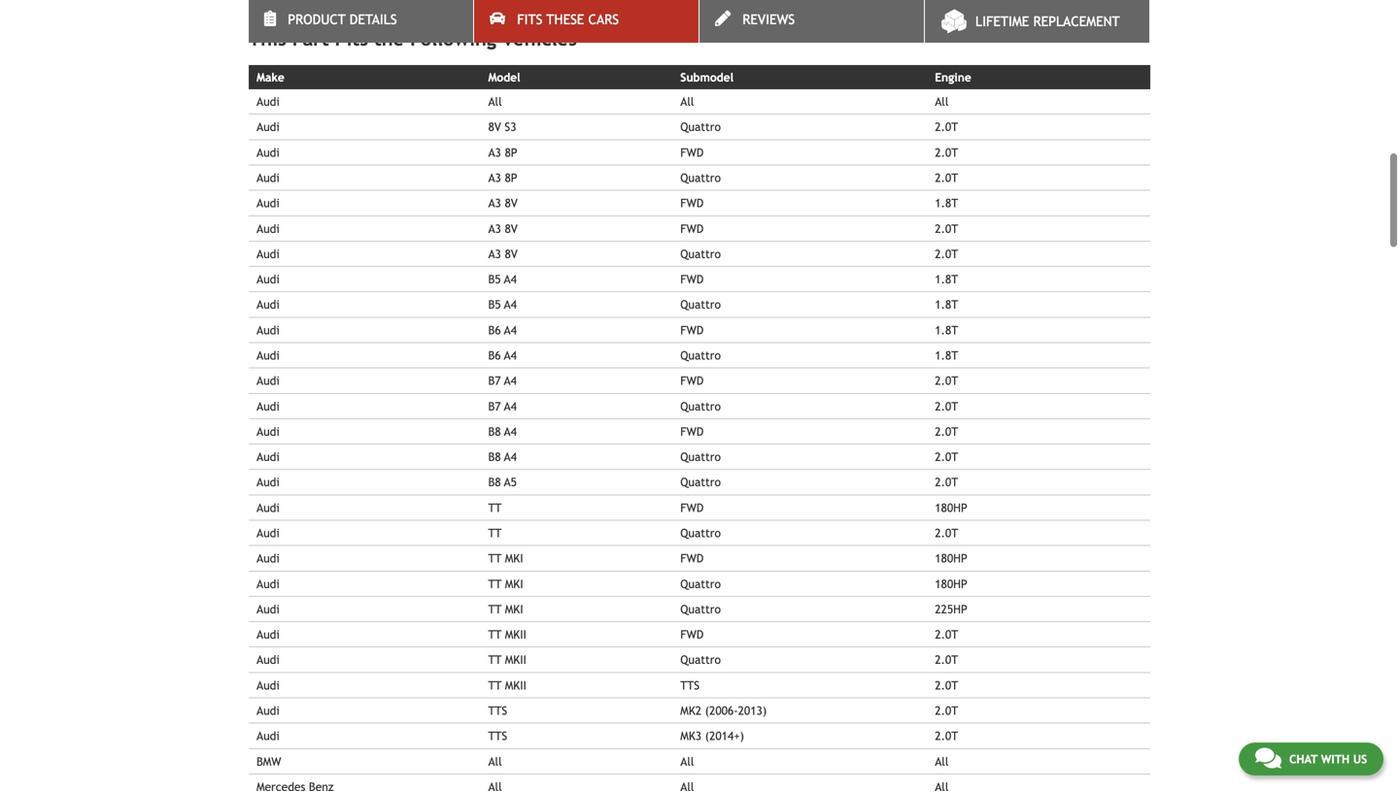 Task type: vqa. For each thing, say whether or not it's contained in the screenshot.
Sign In link
no



Task type: describe. For each thing, give the bounding box(es) containing it.
19 audi from the top
[[257, 552, 280, 566]]

lifetime replacement link
[[925, 0, 1149, 43]]

7 quattro from the top
[[680, 450, 721, 464]]

2 audi from the top
[[257, 120, 280, 134]]

mk3 (2014+)
[[680, 730, 744, 743]]

7 a4 from the top
[[504, 425, 517, 439]]

5 2.0t from the top
[[935, 247, 958, 261]]

8 fwd from the top
[[680, 501, 704, 515]]

12 audi from the top
[[257, 374, 280, 388]]

3 audi from the top
[[257, 146, 280, 159]]

3 2.0t from the top
[[935, 171, 958, 185]]

4 a4 from the top
[[504, 349, 517, 362]]

mk2
[[680, 704, 702, 718]]

product details link
[[249, 0, 473, 43]]

4 1.8t from the top
[[935, 323, 958, 337]]

2 a4 from the top
[[504, 298, 517, 312]]

2 fwd from the top
[[680, 196, 704, 210]]

2 tt from the top
[[488, 527, 502, 540]]

3 1.8t from the top
[[935, 298, 958, 312]]

5 fwd from the top
[[680, 323, 704, 337]]

2 2.0t from the top
[[935, 146, 958, 159]]

fits these cars link
[[474, 0, 699, 43]]

5 audi from the top
[[257, 196, 280, 210]]

5 a4 from the top
[[504, 374, 517, 388]]

b5 for fwd
[[488, 273, 501, 286]]

5 quattro from the top
[[680, 349, 721, 362]]

details
[[350, 12, 397, 27]]

b7 a4 for fwd
[[488, 374, 517, 388]]

9 audi from the top
[[257, 298, 280, 312]]

(2006-
[[705, 704, 738, 718]]

mkii for tts
[[505, 679, 527, 693]]

10 fwd from the top
[[680, 628, 704, 642]]

a5
[[504, 476, 517, 489]]

3 180hp from the top
[[935, 577, 967, 591]]

b6 a4 for quattro
[[488, 349, 517, 362]]

b5 a4 for fwd
[[488, 273, 517, 286]]

18 audi from the top
[[257, 527, 280, 540]]

7 2.0t from the top
[[935, 400, 958, 413]]

6 quattro from the top
[[680, 400, 721, 413]]

11 audi from the top
[[257, 349, 280, 362]]

mkii for fwd
[[505, 628, 527, 642]]

8 a4 from the top
[[504, 450, 517, 464]]

26 audi from the top
[[257, 730, 280, 743]]

8 quattro from the top
[[680, 476, 721, 489]]

10 audi from the top
[[257, 323, 280, 337]]

2 tt mki from the top
[[488, 577, 523, 591]]

1 1.8t from the top
[[935, 196, 958, 210]]

cars
[[588, 12, 619, 27]]

2 a3 8v from the top
[[488, 222, 518, 235]]

4 2.0t from the top
[[935, 222, 958, 235]]

1 a3 from the top
[[488, 146, 501, 159]]

4 quattro from the top
[[680, 298, 721, 312]]

6 audi from the top
[[257, 222, 280, 235]]

2 1.8t from the top
[[935, 273, 958, 286]]

1 tt mki from the top
[[488, 552, 523, 566]]

4 fwd from the top
[[680, 273, 704, 286]]

1 2.0t from the top
[[935, 120, 958, 134]]

vehicles
[[502, 27, 577, 50]]

0 horizontal spatial fits
[[335, 27, 368, 50]]

9 2.0t from the top
[[935, 450, 958, 464]]

15 audi from the top
[[257, 450, 280, 464]]

5 a3 from the top
[[488, 247, 501, 261]]

bmw
[[257, 755, 281, 769]]

7 audi from the top
[[257, 247, 280, 261]]

fits these cars
[[517, 12, 619, 27]]

2 a3 from the top
[[488, 171, 501, 185]]

4 audi from the top
[[257, 171, 280, 185]]

1 fwd from the top
[[680, 146, 704, 159]]

8 2.0t from the top
[[935, 425, 958, 439]]

comments image
[[1255, 747, 1281, 770]]

6 fwd from the top
[[680, 374, 704, 388]]

b8 a5
[[488, 476, 517, 489]]

8v s3
[[488, 120, 516, 134]]

12 quattro from the top
[[680, 654, 721, 667]]

22 audi from the top
[[257, 628, 280, 642]]

16 audi from the top
[[257, 476, 280, 489]]

following
[[410, 27, 496, 50]]

3 b8 from the top
[[488, 476, 501, 489]]

b6 for quattro
[[488, 349, 501, 362]]

a3 8p for quattro
[[488, 171, 517, 185]]

these
[[546, 12, 584, 27]]

tt mkii for tts
[[488, 679, 527, 693]]

b7 a4 for quattro
[[488, 400, 517, 413]]

b6 for fwd
[[488, 323, 501, 337]]

4 a3 from the top
[[488, 222, 501, 235]]

14 audi from the top
[[257, 425, 280, 439]]

3 fwd from the top
[[680, 222, 704, 235]]

225hp
[[935, 603, 967, 616]]

mk2 (2006-2013)
[[680, 704, 767, 718]]

24 audi from the top
[[257, 679, 280, 693]]

reviews link
[[700, 0, 924, 43]]

b5 for quattro
[[488, 298, 501, 312]]

chat with us
[[1289, 753, 1367, 767]]

2013)
[[738, 704, 767, 718]]

11 2.0t from the top
[[935, 527, 958, 540]]

b8 a4 for quattro
[[488, 450, 517, 464]]

6 a4 from the top
[[504, 400, 517, 413]]

b8 a4 for fwd
[[488, 425, 517, 439]]

8p for quattro
[[505, 171, 517, 185]]

3 mki from the top
[[505, 603, 523, 616]]

1 quattro from the top
[[680, 120, 721, 134]]

3 tt from the top
[[488, 552, 502, 566]]

17 audi from the top
[[257, 501, 280, 515]]

25 audi from the top
[[257, 704, 280, 718]]

21 audi from the top
[[257, 603, 280, 616]]

a3 8p for fwd
[[488, 146, 517, 159]]



Task type: locate. For each thing, give the bounding box(es) containing it.
tts
[[680, 679, 700, 693], [488, 704, 507, 718], [488, 730, 507, 743]]

b7 a4
[[488, 374, 517, 388], [488, 400, 517, 413]]

b7
[[488, 374, 501, 388], [488, 400, 501, 413]]

0 vertical spatial b6 a4
[[488, 323, 517, 337]]

23 audi from the top
[[257, 654, 280, 667]]

6 tt from the top
[[488, 628, 502, 642]]

2 vertical spatial mkii
[[505, 679, 527, 693]]

1 vertical spatial 180hp
[[935, 552, 967, 566]]

0 vertical spatial mkii
[[505, 628, 527, 642]]

audi
[[257, 95, 280, 108], [257, 120, 280, 134], [257, 146, 280, 159], [257, 171, 280, 185], [257, 196, 280, 210], [257, 222, 280, 235], [257, 247, 280, 261], [257, 273, 280, 286], [257, 298, 280, 312], [257, 323, 280, 337], [257, 349, 280, 362], [257, 374, 280, 388], [257, 400, 280, 413], [257, 425, 280, 439], [257, 450, 280, 464], [257, 476, 280, 489], [257, 501, 280, 515], [257, 527, 280, 540], [257, 552, 280, 566], [257, 577, 280, 591], [257, 603, 280, 616], [257, 628, 280, 642], [257, 654, 280, 667], [257, 679, 280, 693], [257, 704, 280, 718], [257, 730, 280, 743]]

1 vertical spatial b6 a4
[[488, 349, 517, 362]]

b6
[[488, 323, 501, 337], [488, 349, 501, 362]]

tt mkii
[[488, 628, 527, 642], [488, 654, 527, 667], [488, 679, 527, 693]]

2 mkii from the top
[[505, 654, 527, 667]]

this
[[249, 27, 286, 50]]

2 mki from the top
[[505, 577, 523, 591]]

1 vertical spatial b7 a4
[[488, 400, 517, 413]]

0 vertical spatial tt mkii
[[488, 628, 527, 642]]

3 tt mkii from the top
[[488, 679, 527, 693]]

lifetime replacement
[[975, 14, 1120, 29]]

5 tt from the top
[[488, 603, 502, 616]]

a3 8p
[[488, 146, 517, 159], [488, 171, 517, 185]]

9 fwd from the top
[[680, 552, 704, 566]]

mk3
[[680, 730, 702, 743]]

s3
[[505, 120, 516, 134]]

1 vertical spatial b7
[[488, 400, 501, 413]]

mkii
[[505, 628, 527, 642], [505, 654, 527, 667], [505, 679, 527, 693]]

14 2.0t from the top
[[935, 679, 958, 693]]

tt mkii for fwd
[[488, 628, 527, 642]]

1 a3 8p from the top
[[488, 146, 517, 159]]

1 a3 8v from the top
[[488, 196, 518, 210]]

5 1.8t from the top
[[935, 349, 958, 362]]

1 a4 from the top
[[504, 273, 517, 286]]

3 a4 from the top
[[504, 323, 517, 337]]

13 audi from the top
[[257, 400, 280, 413]]

b6 a4
[[488, 323, 517, 337], [488, 349, 517, 362]]

1 mkii from the top
[[505, 628, 527, 642]]

b6 a4 for fwd
[[488, 323, 517, 337]]

1 8p from the top
[[505, 146, 517, 159]]

8 audi from the top
[[257, 273, 280, 286]]

9 quattro from the top
[[680, 527, 721, 540]]

1 b6 from the top
[[488, 323, 501, 337]]

8p
[[505, 146, 517, 159], [505, 171, 517, 185]]

product
[[288, 12, 346, 27]]

1 b6 a4 from the top
[[488, 323, 517, 337]]

20 audi from the top
[[257, 577, 280, 591]]

3 a3 8v from the top
[[488, 247, 518, 261]]

0 vertical spatial a3 8p
[[488, 146, 517, 159]]

15 2.0t from the top
[[935, 704, 958, 718]]

13 2.0t from the top
[[935, 654, 958, 667]]

1 b5 a4 from the top
[[488, 273, 517, 286]]

fwd
[[680, 146, 704, 159], [680, 196, 704, 210], [680, 222, 704, 235], [680, 273, 704, 286], [680, 323, 704, 337], [680, 374, 704, 388], [680, 425, 704, 439], [680, 501, 704, 515], [680, 552, 704, 566], [680, 628, 704, 642]]

b5 a4 for quattro
[[488, 298, 517, 312]]

7 fwd from the top
[[680, 425, 704, 439]]

8p for fwd
[[505, 146, 517, 159]]

1 mki from the top
[[505, 552, 523, 566]]

2 vertical spatial a3 8v
[[488, 247, 518, 261]]

b7 for quattro
[[488, 400, 501, 413]]

1 vertical spatial a3 8v
[[488, 222, 518, 235]]

2 8p from the top
[[505, 171, 517, 185]]

8 tt from the top
[[488, 679, 502, 693]]

2 vertical spatial tt mkii
[[488, 679, 527, 693]]

2 a3 8p from the top
[[488, 171, 517, 185]]

b8 a4
[[488, 425, 517, 439], [488, 450, 517, 464]]

1 b8 from the top
[[488, 425, 501, 439]]

tt mki
[[488, 552, 523, 566], [488, 577, 523, 591], [488, 603, 523, 616]]

0 vertical spatial b8
[[488, 425, 501, 439]]

part
[[292, 27, 329, 50]]

b7 for fwd
[[488, 374, 501, 388]]

1 horizontal spatial fits
[[517, 12, 542, 27]]

2 180hp from the top
[[935, 552, 967, 566]]

0 vertical spatial 180hp
[[935, 501, 967, 515]]

1 vertical spatial b6
[[488, 349, 501, 362]]

1 vertical spatial b5
[[488, 298, 501, 312]]

2 b7 from the top
[[488, 400, 501, 413]]

3 quattro from the top
[[680, 247, 721, 261]]

a4
[[504, 273, 517, 286], [504, 298, 517, 312], [504, 323, 517, 337], [504, 349, 517, 362], [504, 374, 517, 388], [504, 400, 517, 413], [504, 425, 517, 439], [504, 450, 517, 464]]

2 vertical spatial tt mki
[[488, 603, 523, 616]]

fits left these
[[517, 12, 542, 27]]

6 2.0t from the top
[[935, 374, 958, 388]]

1 tt mkii from the top
[[488, 628, 527, 642]]

1 b7 from the top
[[488, 374, 501, 388]]

tts for mk2 (2006-2013)
[[488, 704, 507, 718]]

us
[[1353, 753, 1367, 767]]

1 b7 a4 from the top
[[488, 374, 517, 388]]

submodel
[[680, 70, 734, 84]]

fits left the
[[335, 27, 368, 50]]

2 vertical spatial b8
[[488, 476, 501, 489]]

chat with us link
[[1239, 743, 1384, 776]]

16 2.0t from the top
[[935, 730, 958, 743]]

make
[[257, 70, 284, 84]]

2 vertical spatial mki
[[505, 603, 523, 616]]

2 b7 a4 from the top
[[488, 400, 517, 413]]

fits
[[517, 12, 542, 27], [335, 27, 368, 50]]

3 tt mki from the top
[[488, 603, 523, 616]]

0 vertical spatial b5
[[488, 273, 501, 286]]

the
[[374, 27, 404, 50]]

(2014+)
[[705, 730, 744, 743]]

1.8t
[[935, 196, 958, 210], [935, 273, 958, 286], [935, 298, 958, 312], [935, 323, 958, 337], [935, 349, 958, 362]]

1 180hp from the top
[[935, 501, 967, 515]]

1 vertical spatial b8 a4
[[488, 450, 517, 464]]

1 audi from the top
[[257, 95, 280, 108]]

quattro
[[680, 120, 721, 134], [680, 171, 721, 185], [680, 247, 721, 261], [680, 298, 721, 312], [680, 349, 721, 362], [680, 400, 721, 413], [680, 450, 721, 464], [680, 476, 721, 489], [680, 527, 721, 540], [680, 577, 721, 591], [680, 603, 721, 616], [680, 654, 721, 667]]

2 b6 a4 from the top
[[488, 349, 517, 362]]

tts for mk3 (2014+)
[[488, 730, 507, 743]]

1 vertical spatial tt mkii
[[488, 654, 527, 667]]

all
[[488, 95, 502, 108], [680, 95, 694, 108], [935, 95, 949, 108], [488, 755, 502, 769], [680, 755, 694, 769], [935, 755, 949, 769]]

4 tt from the top
[[488, 577, 502, 591]]

3 a3 from the top
[[488, 196, 501, 210]]

10 2.0t from the top
[[935, 476, 958, 489]]

1 vertical spatial a3 8p
[[488, 171, 517, 185]]

reviews
[[743, 12, 795, 27]]

2 b8 from the top
[[488, 450, 501, 464]]

with
[[1321, 753, 1350, 767]]

lifetime
[[975, 14, 1029, 29]]

1 vertical spatial tt mki
[[488, 577, 523, 591]]

0 vertical spatial tts
[[680, 679, 700, 693]]

1 vertical spatial mkii
[[505, 654, 527, 667]]

1 vertical spatial 8p
[[505, 171, 517, 185]]

180hp
[[935, 501, 967, 515], [935, 552, 967, 566], [935, 577, 967, 591]]

mkii for quattro
[[505, 654, 527, 667]]

tt
[[488, 501, 502, 515], [488, 527, 502, 540], [488, 552, 502, 566], [488, 577, 502, 591], [488, 603, 502, 616], [488, 628, 502, 642], [488, 654, 502, 667], [488, 679, 502, 693]]

11 quattro from the top
[[680, 603, 721, 616]]

tt mkii for quattro
[[488, 654, 527, 667]]

b5
[[488, 273, 501, 286], [488, 298, 501, 312]]

1 tt from the top
[[488, 501, 502, 515]]

mki
[[505, 552, 523, 566], [505, 577, 523, 591], [505, 603, 523, 616]]

7 tt from the top
[[488, 654, 502, 667]]

b5 a4
[[488, 273, 517, 286], [488, 298, 517, 312]]

2.0t
[[935, 120, 958, 134], [935, 146, 958, 159], [935, 171, 958, 185], [935, 222, 958, 235], [935, 247, 958, 261], [935, 374, 958, 388], [935, 400, 958, 413], [935, 425, 958, 439], [935, 450, 958, 464], [935, 476, 958, 489], [935, 527, 958, 540], [935, 628, 958, 642], [935, 654, 958, 667], [935, 679, 958, 693], [935, 704, 958, 718], [935, 730, 958, 743]]

10 quattro from the top
[[680, 577, 721, 591]]

engine
[[935, 70, 971, 84]]

2 b5 from the top
[[488, 298, 501, 312]]

1 vertical spatial tts
[[488, 704, 507, 718]]

product details
[[288, 12, 397, 27]]

12 2.0t from the top
[[935, 628, 958, 642]]

8v
[[488, 120, 501, 134], [505, 196, 518, 210], [505, 222, 518, 235], [505, 247, 518, 261]]

0 vertical spatial b7 a4
[[488, 374, 517, 388]]

replacement
[[1033, 14, 1120, 29]]

2 vertical spatial tts
[[488, 730, 507, 743]]

model
[[488, 70, 520, 84]]

2 vertical spatial 180hp
[[935, 577, 967, 591]]

0 vertical spatial a3 8v
[[488, 196, 518, 210]]

0 vertical spatial b5 a4
[[488, 273, 517, 286]]

1 vertical spatial b8
[[488, 450, 501, 464]]

1 vertical spatial mki
[[505, 577, 523, 591]]

0 vertical spatial b7
[[488, 374, 501, 388]]

a3
[[488, 146, 501, 159], [488, 171, 501, 185], [488, 196, 501, 210], [488, 222, 501, 235], [488, 247, 501, 261]]

0 vertical spatial b6
[[488, 323, 501, 337]]

0 vertical spatial mki
[[505, 552, 523, 566]]

0 vertical spatial 8p
[[505, 146, 517, 159]]

0 vertical spatial b8 a4
[[488, 425, 517, 439]]

a3 8v
[[488, 196, 518, 210], [488, 222, 518, 235], [488, 247, 518, 261]]

2 quattro from the top
[[680, 171, 721, 185]]

this part fits the following vehicles
[[249, 27, 577, 50]]

1 b5 from the top
[[488, 273, 501, 286]]

1 b8 a4 from the top
[[488, 425, 517, 439]]

chat
[[1289, 753, 1318, 767]]

1 vertical spatial b5 a4
[[488, 298, 517, 312]]

0 vertical spatial tt mki
[[488, 552, 523, 566]]

2 b6 from the top
[[488, 349, 501, 362]]

b8
[[488, 425, 501, 439], [488, 450, 501, 464], [488, 476, 501, 489]]



